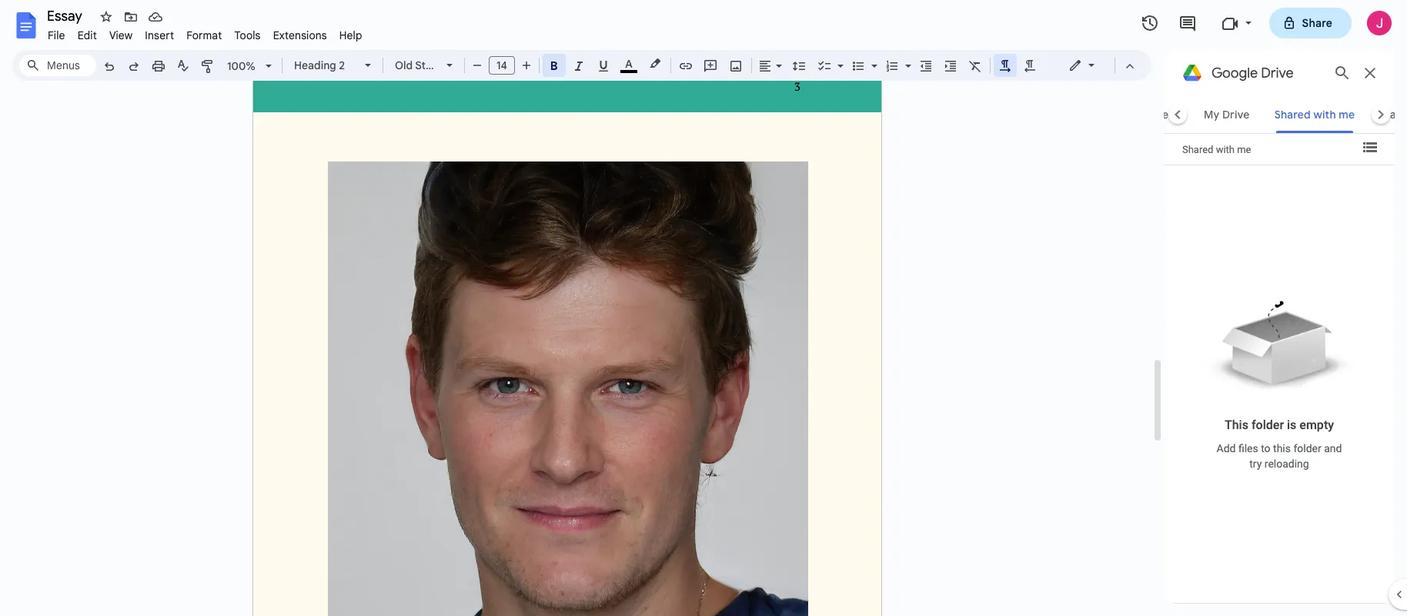 Task type: describe. For each thing, give the bounding box(es) containing it.
menu bar inside menu bar banner
[[42, 20, 369, 45]]

help
[[339, 28, 362, 42]]

insert image image
[[727, 55, 745, 76]]

tt
[[464, 59, 477, 72]]

format menu item
[[180, 26, 228, 45]]

text color image
[[621, 55, 637, 73]]

heading
[[294, 59, 336, 72]]

share
[[1302, 16, 1333, 30]]

extensions
[[273, 28, 327, 42]]

insert menu item
[[139, 26, 180, 45]]

tools
[[234, 28, 261, 42]]

Font size text field
[[490, 56, 514, 75]]

2
[[339, 59, 345, 72]]

tools menu item
[[228, 26, 267, 45]]

menu bar banner
[[0, 0, 1407, 617]]

share button
[[1269, 8, 1352, 38]]



Task type: vqa. For each thing, say whether or not it's contained in the screenshot.
Spearmint radio
no



Task type: locate. For each thing, give the bounding box(es) containing it.
file menu item
[[42, 26, 71, 45]]

extensions menu item
[[267, 26, 333, 45]]

line & paragraph spacing image
[[790, 55, 808, 76]]

view
[[109, 28, 133, 42]]

heading 2
[[294, 59, 345, 72]]

Zoom field
[[221, 55, 279, 78]]

menu bar containing file
[[42, 20, 369, 45]]

highlight color image
[[647, 55, 664, 73]]

application
[[0, 0, 1407, 617]]

application containing share
[[0, 0, 1407, 617]]

old standard tt
[[395, 59, 477, 72]]

Star checkbox
[[95, 6, 117, 28]]

view menu item
[[103, 26, 139, 45]]

Rename text field
[[42, 6, 91, 25]]

Menus field
[[19, 55, 96, 76]]

mode and view toolbar
[[1057, 50, 1143, 81]]

edit menu item
[[71, 26, 103, 45]]

file
[[48, 28, 65, 42]]

menu bar
[[42, 20, 369, 45]]

standard
[[415, 59, 462, 72]]

Zoom text field
[[223, 55, 260, 77]]

styles list. heading 2 selected. option
[[294, 55, 356, 76]]

font list. old standard tt selected. option
[[395, 55, 477, 76]]

old
[[395, 59, 413, 72]]

format
[[186, 28, 222, 42]]

main toolbar
[[95, 0, 1042, 437]]

Font size field
[[489, 56, 521, 75]]

help menu item
[[333, 26, 369, 45]]

edit
[[77, 28, 97, 42]]

insert
[[145, 28, 174, 42]]



